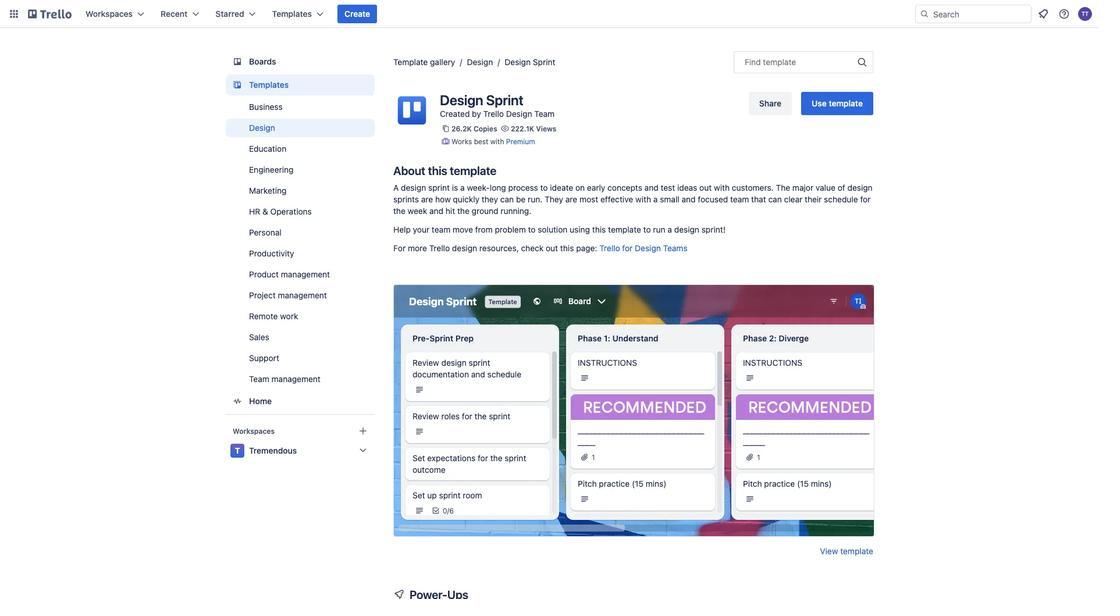 Task type: describe. For each thing, give the bounding box(es) containing it.
week-
[[467, 183, 490, 193]]

tremendous
[[249, 446, 297, 456]]

ideas
[[677, 183, 697, 193]]

template gallery link
[[393, 57, 455, 67]]

sprint
[[428, 183, 450, 193]]

template gallery
[[393, 57, 455, 67]]

your
[[413, 225, 430, 235]]

1 vertical spatial team
[[432, 225, 451, 235]]

customers.
[[732, 183, 774, 193]]

ground
[[472, 206, 499, 216]]

sprint for design sprint
[[533, 57, 556, 67]]

product
[[249, 270, 279, 279]]

focused
[[698, 195, 728, 204]]

running.
[[501, 206, 532, 216]]

product management link
[[226, 265, 375, 284]]

sprints
[[393, 195, 419, 204]]

view template
[[820, 547, 874, 556]]

test
[[661, 183, 675, 193]]

2 horizontal spatial with
[[714, 183, 730, 193]]

1 vertical spatial for
[[622, 244, 633, 253]]

a design sprint is a week-long process to ideate on early concepts and test ideas out with customers. the major value of design sprints are how quickly they can be run. they are most effective with a small and focused team that can clear their schedule for the week and hit the ground running.
[[393, 183, 873, 216]]

long
[[490, 183, 506, 193]]

design down run
[[635, 244, 661, 253]]

design right gallery
[[467, 57, 493, 67]]

how
[[435, 195, 451, 204]]

resources,
[[480, 244, 519, 253]]

template for use template
[[829, 99, 863, 108]]

templates button
[[265, 5, 331, 23]]

t
[[235, 446, 240, 456]]

recent button
[[154, 5, 206, 23]]

search image
[[920, 9, 929, 19]]

help your team move from problem to solution using this template to run a design sprint!
[[393, 225, 726, 235]]

from
[[475, 225, 493, 235]]

use template
[[812, 99, 863, 108]]

productivity
[[249, 249, 294, 258]]

teams
[[663, 244, 688, 253]]

sales
[[249, 333, 269, 342]]

is
[[452, 183, 458, 193]]

personal link
[[226, 223, 375, 242]]

marketing link
[[226, 182, 375, 200]]

small
[[660, 195, 680, 204]]

2 can from the left
[[769, 195, 782, 204]]

Find template field
[[734, 51, 874, 73]]

view
[[820, 547, 838, 556]]

design sprint link
[[505, 57, 556, 67]]

they
[[545, 195, 563, 204]]

template board image
[[230, 78, 244, 92]]

primary element
[[0, 0, 1099, 28]]

trello inside design sprint created by trello design team
[[483, 109, 504, 119]]

share
[[759, 99, 782, 108]]

move
[[453, 225, 473, 235]]

views
[[536, 125, 557, 133]]

management for product management
[[281, 270, 330, 279]]

hit
[[446, 206, 455, 216]]

support
[[249, 354, 279, 363]]

education
[[249, 144, 287, 154]]

templates link
[[226, 74, 375, 95]]

template for view template
[[841, 547, 874, 556]]

starred button
[[209, 5, 263, 23]]

created
[[440, 109, 470, 119]]

26.2k
[[452, 125, 472, 133]]

most
[[580, 195, 598, 204]]

solution
[[538, 225, 568, 235]]

marketing
[[249, 186, 287, 196]]

2 vertical spatial and
[[430, 206, 444, 216]]

problem
[[495, 225, 526, 235]]

design up design sprint created by trello design team
[[505, 57, 531, 67]]

design sprint created by trello design team
[[440, 92, 555, 119]]

board image
[[230, 55, 244, 69]]

a
[[393, 183, 399, 193]]

works best with premium
[[452, 137, 535, 146]]

home
[[249, 397, 272, 406]]

team inside a design sprint is a week-long process to ideate on early concepts and test ideas out with customers. the major value of design sprints are how quickly they can be run. they are most effective with a small and focused team that can clear their schedule for the week and hit the ground running.
[[730, 195, 749, 204]]

on
[[576, 183, 585, 193]]

2 vertical spatial this
[[560, 244, 574, 253]]

for inside a design sprint is a week-long process to ideate on early concepts and test ideas out with customers. the major value of design sprints are how quickly they can be run. they are most effective with a small and focused team that can clear their schedule for the week and hit the ground running.
[[860, 195, 871, 204]]

2 the from the left
[[457, 206, 470, 216]]

team inside 'team management' link
[[249, 375, 269, 384]]

0 vertical spatial a
[[460, 183, 465, 193]]

out inside a design sprint is a week-long process to ideate on early concepts and test ideas out with customers. the major value of design sprints are how quickly they can be run. they are most effective with a small and focused team that can clear their schedule for the week and hit the ground running.
[[700, 183, 712, 193]]

starred
[[216, 9, 244, 19]]

project
[[249, 291, 276, 300]]

of
[[838, 183, 846, 193]]

that
[[751, 195, 766, 204]]

template up trello for design teams link
[[608, 225, 641, 235]]

sales link
[[226, 328, 375, 347]]

1 vertical spatial and
[[682, 195, 696, 204]]

0 horizontal spatial design link
[[226, 119, 375, 137]]

sm image
[[440, 136, 452, 147]]

premium link
[[506, 137, 535, 146]]

0 horizontal spatial trello
[[429, 244, 450, 253]]

remote work
[[249, 312, 298, 321]]

early
[[587, 183, 606, 193]]

templates inside 'dropdown button'
[[272, 9, 312, 19]]

1 can from the left
[[500, 195, 514, 204]]

to inside a design sprint is a week-long process to ideate on early concepts and test ideas out with customers. the major value of design sprints are how quickly they can be run. they are most effective with a small and focused team that can clear their schedule for the week and hit the ground running.
[[540, 183, 548, 193]]

education link
[[226, 140, 375, 158]]

process
[[508, 183, 538, 193]]

design up 'sprints'
[[401, 183, 426, 193]]

best
[[474, 137, 489, 146]]

support link
[[226, 349, 375, 368]]

2 horizontal spatial to
[[644, 225, 651, 235]]

more
[[408, 244, 427, 253]]

0 horizontal spatial with
[[491, 137, 504, 146]]



Task type: vqa. For each thing, say whether or not it's contained in the screenshot.
the
yes



Task type: locate. For each thing, give the bounding box(es) containing it.
project management
[[249, 291, 327, 300]]

they
[[482, 195, 498, 204]]

check
[[521, 244, 544, 253]]

1 vertical spatial management
[[278, 291, 327, 300]]

1 vertical spatial a
[[654, 195, 658, 204]]

for
[[860, 195, 871, 204], [622, 244, 633, 253]]

0 vertical spatial team
[[730, 195, 749, 204]]

0 horizontal spatial team
[[249, 375, 269, 384]]

1 vertical spatial team
[[249, 375, 269, 384]]

workspaces
[[86, 9, 133, 19], [233, 427, 275, 435]]

ideate
[[550, 183, 573, 193]]

can down the
[[769, 195, 782, 204]]

with down concepts at the top
[[636, 195, 651, 204]]

management for team management
[[272, 375, 321, 384]]

the down quickly
[[457, 206, 470, 216]]

1 are from the left
[[421, 195, 433, 204]]

2 horizontal spatial a
[[668, 225, 672, 235]]

design down business at the top
[[249, 123, 275, 133]]

0 vertical spatial templates
[[272, 9, 312, 19]]

team down support
[[249, 375, 269, 384]]

a right is
[[460, 183, 465, 193]]

0 horizontal spatial team
[[432, 225, 451, 235]]

0 horizontal spatial workspaces
[[86, 9, 133, 19]]

and down the how
[[430, 206, 444, 216]]

a right run
[[668, 225, 672, 235]]

trello
[[483, 109, 504, 119], [429, 244, 450, 253], [600, 244, 620, 253]]

to left run
[[644, 225, 651, 235]]

engineering link
[[226, 161, 375, 179]]

be
[[516, 195, 526, 204]]

template
[[763, 57, 796, 67], [829, 99, 863, 108], [450, 164, 497, 177], [608, 225, 641, 235], [841, 547, 874, 556]]

design link
[[467, 57, 493, 67], [226, 119, 375, 137]]

gallery
[[430, 57, 455, 67]]

team up views
[[535, 109, 555, 119]]

find template
[[745, 57, 796, 67]]

design down move
[[452, 244, 477, 253]]

templates up boards "link"
[[272, 9, 312, 19]]

boards
[[249, 57, 276, 66]]

Search field
[[929, 5, 1031, 23]]

run.
[[528, 195, 543, 204]]

a
[[460, 183, 465, 193], [654, 195, 658, 204], [668, 225, 672, 235]]

out
[[700, 183, 712, 193], [546, 244, 558, 253]]

2 horizontal spatial and
[[682, 195, 696, 204]]

0 vertical spatial out
[[700, 183, 712, 193]]

with
[[491, 137, 504, 146], [714, 183, 730, 193], [636, 195, 651, 204]]

home link
[[226, 391, 375, 412]]

copies
[[474, 125, 497, 133]]

template right view
[[841, 547, 874, 556]]

design up "created"
[[440, 92, 483, 108]]

1 horizontal spatial out
[[700, 183, 712, 193]]

2 vertical spatial a
[[668, 225, 672, 235]]

trello right more
[[429, 244, 450, 253]]

product management
[[249, 270, 330, 279]]

1 horizontal spatial and
[[645, 183, 659, 193]]

0 horizontal spatial can
[[500, 195, 514, 204]]

workspaces inside 'popup button'
[[86, 9, 133, 19]]

trello for design teams link
[[600, 244, 688, 253]]

1 the from the left
[[393, 206, 406, 216]]

back to home image
[[28, 5, 72, 23]]

productivity link
[[226, 244, 375, 263]]

sprint!
[[702, 225, 726, 235]]

week
[[408, 206, 427, 216]]

0 horizontal spatial for
[[622, 244, 633, 253]]

team
[[535, 109, 555, 119], [249, 375, 269, 384]]

0 horizontal spatial a
[[460, 183, 465, 193]]

1 horizontal spatial design link
[[467, 57, 493, 67]]

are down on
[[566, 195, 577, 204]]

0 vertical spatial management
[[281, 270, 330, 279]]

this left the page:
[[560, 244, 574, 253]]

1 vertical spatial this
[[592, 225, 606, 235]]

share button
[[749, 92, 792, 115]]

page:
[[576, 244, 597, 253]]

1 vertical spatial design link
[[226, 119, 375, 137]]

design right of
[[848, 183, 873, 193]]

template right use on the top of the page
[[829, 99, 863, 108]]

can left be
[[500, 195, 514, 204]]

design up teams
[[674, 225, 700, 235]]

0 horizontal spatial sprint
[[486, 92, 524, 108]]

1 horizontal spatial workspaces
[[233, 427, 275, 435]]

1 horizontal spatial with
[[636, 195, 651, 204]]

sprint for design sprint created by trello design team
[[486, 92, 524, 108]]

the
[[776, 183, 790, 193]]

management down product management link in the left top of the page
[[278, 291, 327, 300]]

create a workspace image
[[356, 424, 370, 438]]

2 horizontal spatial this
[[592, 225, 606, 235]]

boards link
[[226, 51, 375, 72]]

engineering
[[249, 165, 294, 175]]

a left small
[[654, 195, 658, 204]]

0 vertical spatial design link
[[467, 57, 493, 67]]

1 vertical spatial workspaces
[[233, 427, 275, 435]]

sprint
[[533, 57, 556, 67], [486, 92, 524, 108]]

design link up "education" "link"
[[226, 119, 375, 137]]

0 horizontal spatial and
[[430, 206, 444, 216]]

template inside button
[[829, 99, 863, 108]]

this up 'sprint'
[[428, 164, 447, 177]]

team down customers.
[[730, 195, 749, 204]]

hr & operations
[[249, 207, 312, 217]]

recent
[[161, 9, 188, 19]]

help
[[393, 225, 411, 235]]

team right "your"
[[432, 225, 451, 235]]

for
[[393, 244, 406, 253]]

find
[[745, 57, 761, 67]]

0 horizontal spatial are
[[421, 195, 433, 204]]

open information menu image
[[1059, 8, 1070, 20]]

0 horizontal spatial to
[[528, 225, 536, 235]]

sprint up the 222.1k
[[486, 92, 524, 108]]

premium
[[506, 137, 535, 146]]

works
[[452, 137, 472, 146]]

out down solution
[[546, 244, 558, 253]]

1 vertical spatial sprint
[[486, 92, 524, 108]]

schedule
[[824, 195, 858, 204]]

business
[[249, 102, 283, 112]]

1 horizontal spatial a
[[654, 195, 658, 204]]

26.2k copies
[[452, 125, 497, 133]]

template right find on the top right
[[763, 57, 796, 67]]

hr
[[249, 207, 260, 217]]

0 horizontal spatial this
[[428, 164, 447, 177]]

concepts
[[608, 183, 642, 193]]

1 vertical spatial templates
[[249, 80, 289, 90]]

for more trello design resources, check out this page: trello for design teams
[[393, 244, 688, 253]]

0 vertical spatial team
[[535, 109, 555, 119]]

template inside field
[[763, 57, 796, 67]]

trello design team image
[[393, 92, 431, 129]]

1 horizontal spatial the
[[457, 206, 470, 216]]

0 vertical spatial and
[[645, 183, 659, 193]]

0 vertical spatial this
[[428, 164, 447, 177]]

the down 'sprints'
[[393, 206, 406, 216]]

0 vertical spatial sprint
[[533, 57, 556, 67]]

0 horizontal spatial the
[[393, 206, 406, 216]]

major
[[793, 183, 814, 193]]

templates
[[272, 9, 312, 19], [249, 80, 289, 90]]

for right schedule
[[860, 195, 871, 204]]

create
[[345, 9, 370, 19]]

0 vertical spatial for
[[860, 195, 871, 204]]

operations
[[270, 207, 312, 217]]

this right the using
[[592, 225, 606, 235]]

management for project management
[[278, 291, 327, 300]]

terry turtle (terryturtle) image
[[1078, 7, 1092, 21]]

0 notifications image
[[1037, 7, 1051, 21]]

1 horizontal spatial trello
[[483, 109, 504, 119]]

are up week
[[421, 195, 433, 204]]

1 horizontal spatial team
[[535, 109, 555, 119]]

design link right gallery
[[467, 57, 493, 67]]

template up week-
[[450, 164, 497, 177]]

design up the 222.1k
[[506, 109, 532, 119]]

template for find template
[[763, 57, 796, 67]]

1 horizontal spatial this
[[560, 244, 574, 253]]

0 vertical spatial with
[[491, 137, 504, 146]]

about this template
[[393, 164, 497, 177]]

2 are from the left
[[566, 195, 577, 204]]

effective
[[601, 195, 633, 204]]

view template link
[[820, 546, 874, 558]]

1 horizontal spatial sprint
[[533, 57, 556, 67]]

using
[[570, 225, 590, 235]]

1 vertical spatial out
[[546, 244, 558, 253]]

team management
[[249, 375, 321, 384]]

0 vertical spatial workspaces
[[86, 9, 133, 19]]

with right best at the left top of the page
[[491, 137, 504, 146]]

and
[[645, 183, 659, 193], [682, 195, 696, 204], [430, 206, 444, 216]]

create button
[[338, 5, 377, 23]]

management down productivity link
[[281, 270, 330, 279]]

design sprint
[[505, 57, 556, 67]]

work
[[280, 312, 298, 321]]

sprint down primary element
[[533, 57, 556, 67]]

1 horizontal spatial are
[[566, 195, 577, 204]]

1 horizontal spatial for
[[860, 195, 871, 204]]

clear
[[784, 195, 803, 204]]

2 horizontal spatial trello
[[600, 244, 620, 253]]

1 horizontal spatial to
[[540, 183, 548, 193]]

management down support link
[[272, 375, 321, 384]]

and down ideas
[[682, 195, 696, 204]]

to up check
[[528, 225, 536, 235]]

2 vertical spatial management
[[272, 375, 321, 384]]

quickly
[[453, 195, 480, 204]]

222.1k views
[[511, 125, 557, 133]]

remote
[[249, 312, 278, 321]]

1 horizontal spatial team
[[730, 195, 749, 204]]

and left test in the top of the page
[[645, 183, 659, 193]]

to
[[540, 183, 548, 193], [528, 225, 536, 235], [644, 225, 651, 235]]

1 vertical spatial with
[[714, 183, 730, 193]]

templates up business at the top
[[249, 80, 289, 90]]

out up focused
[[700, 183, 712, 193]]

for right the page:
[[622, 244, 633, 253]]

home image
[[230, 395, 244, 409]]

trello up 'copies' at the left top
[[483, 109, 504, 119]]

0 horizontal spatial out
[[546, 244, 558, 253]]

team management link
[[226, 370, 375, 389]]

team inside design sprint created by trello design team
[[535, 109, 555, 119]]

sprint inside design sprint created by trello design team
[[486, 92, 524, 108]]

to up run.
[[540, 183, 548, 193]]

with up focused
[[714, 183, 730, 193]]

2 vertical spatial with
[[636, 195, 651, 204]]

project management link
[[226, 286, 375, 305]]

1 horizontal spatial can
[[769, 195, 782, 204]]

trello right the page:
[[600, 244, 620, 253]]



